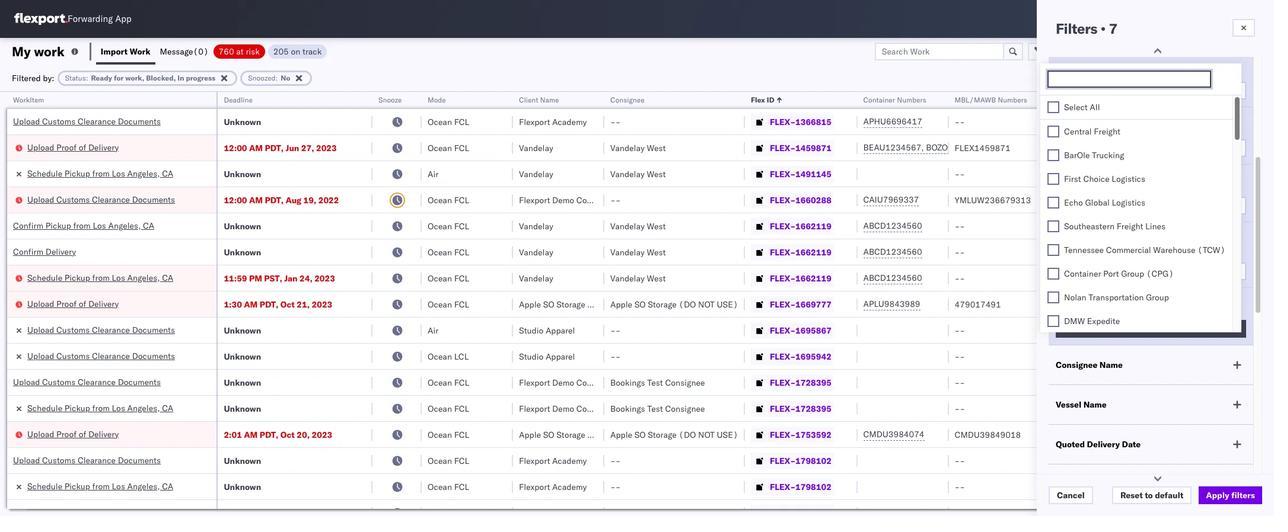Task type: vqa. For each thing, say whether or not it's contained in the screenshot.


Task type: describe. For each thing, give the bounding box(es) containing it.
1 vandelay west from the top
[[611, 143, 666, 153]]

8 fcl from the top
[[454, 378, 470, 388]]

: for status
[[86, 73, 88, 82]]

resize handle column header for client name
[[591, 92, 605, 517]]

batch action
[[1208, 46, 1260, 57]]

1 upload proof of delivery from the top
[[27, 142, 119, 153]]

2 1728395 from the top
[[796, 404, 832, 415]]

1 flexport academy from the top
[[519, 117, 587, 127]]

pdt, for 20,
[[260, 430, 279, 441]]

1662119 for confirm delivery
[[796, 247, 832, 258]]

2 schedule pickup from los angeles, ca link from the top
[[27, 272, 173, 284]]

client name button
[[513, 93, 593, 105]]

studio apparel for ocean lcl
[[519, 352, 575, 362]]

1 flex-1728395 from the top
[[770, 378, 832, 388]]

terminal
[[1057, 237, 1091, 248]]

7 unknown from the top
[[224, 378, 261, 388]]

9 fcl from the top
[[454, 404, 470, 415]]

1 flex- from the top
[[770, 117, 796, 127]]

2022
[[319, 195, 339, 206]]

flex1459871
[[955, 143, 1011, 153]]

container for container numbers
[[864, 96, 896, 104]]

4 ocean fcl from the top
[[428, 221, 470, 232]]

resize handle column header for consignee
[[731, 92, 746, 517]]

name for vessel name
[[1084, 400, 1107, 411]]

1 proof from the top
[[56, 142, 77, 153]]

0 vertical spatial test
[[1195, 273, 1211, 284]]

1695867
[[796, 326, 832, 336]]

2 button
[[1057, 197, 1247, 215]]

3 vandelay west from the top
[[611, 221, 666, 232]]

upload proof of delivery for 1:30 am pdt, oct 21, 2023
[[27, 299, 119, 310]]

filters
[[1232, 491, 1256, 502]]

4 schedule from the top
[[27, 482, 62, 492]]

for
[[114, 73, 124, 82]]

group for transportation
[[1147, 293, 1170, 303]]

upload proof of delivery button for 1:30 am pdt, oct 21, 2023
[[27, 298, 119, 311]]

11 resize handle column header from the left
[[1245, 92, 1259, 517]]

ca for fourth schedule pickup from los angeles, ca link from the bottom
[[162, 168, 173, 179]]

6 fcl from the top
[[454, 273, 470, 284]]

pm
[[249, 273, 262, 284]]

2
[[1070, 201, 1075, 211]]

2 ocean fcl from the top
[[428, 143, 470, 153]]

upload proof of delivery link for 1:30
[[27, 298, 119, 310]]

5 unknown from the top
[[224, 326, 261, 336]]

3 academy from the top
[[553, 482, 587, 493]]

4 gaurav jawla from the top
[[1131, 247, 1181, 258]]

warehouse
[[1154, 245, 1196, 256]]

upload proof of delivery link for 2:01
[[27, 429, 119, 441]]

numbers for mbl/mawb numbers
[[999, 96, 1028, 104]]

4 button
[[1057, 139, 1247, 157]]

1491145
[[796, 169, 832, 180]]

confirm delivery button
[[13, 246, 76, 259]]

1 west from the top
[[647, 143, 666, 153]]

pdt, for 19,
[[265, 195, 284, 206]]

nolan
[[1065, 293, 1087, 303]]

13 flex- from the top
[[770, 430, 796, 441]]

port for final
[[1078, 179, 1095, 190]]

3 resize handle column header from the left
[[408, 92, 422, 517]]

24,
[[300, 273, 313, 284]]

15 flex- from the top
[[770, 482, 796, 493]]

reset to default button
[[1113, 487, 1193, 505]]

1 1798102 from the top
[[796, 456, 832, 467]]

omkar
[[1131, 117, 1156, 127]]

2 academy from the top
[[553, 456, 587, 467]]

container for container port group (cpg)
[[1065, 269, 1102, 280]]

terminal (firms code)
[[1057, 237, 1124, 256]]

2 bookings from the top
[[611, 404, 646, 415]]

port for departure
[[1099, 64, 1116, 75]]

work,
[[125, 73, 144, 82]]

(cpg)
[[1147, 269, 1175, 280]]

reset to default
[[1121, 491, 1184, 502]]

oct for 21,
[[281, 299, 295, 310]]

choi
[[1168, 273, 1186, 284]]

11 flex- from the top
[[770, 378, 796, 388]]

echo global logistics
[[1065, 198, 1146, 208]]

1 gaurav from the top
[[1131, 169, 1158, 180]]

mode
[[428, 96, 446, 104]]

flex-1753592
[[770, 430, 832, 441]]

6 unknown from the top
[[224, 352, 261, 362]]

filters
[[1057, 20, 1098, 37]]

mbl/mawb
[[955, 96, 997, 104]]

jan
[[284, 273, 298, 284]]

arrival
[[1057, 122, 1084, 132]]

1 horizontal spatial deadline
[[1057, 480, 1092, 490]]

tennessee
[[1065, 245, 1105, 256]]

2023 for 2:01 am pdt, oct 20, 2023
[[312, 430, 333, 441]]

cmdu39849018
[[955, 430, 1022, 441]]

flex-1660288
[[770, 195, 832, 206]]

schedule inside button
[[27, 273, 62, 283]]

5 vandelay west from the top
[[611, 273, 666, 284]]

•
[[1101, 20, 1106, 37]]

my
[[12, 43, 31, 60]]

760
[[219, 46, 234, 57]]

forwarding
[[68, 13, 113, 25]]

proof for 1:30 am pdt, oct 21, 2023
[[56, 299, 77, 310]]

10 resize handle column header from the left
[[1202, 92, 1217, 517]]

of for 1:30 am pdt, oct 21, 2023
[[79, 299, 86, 310]]

3 gaurav from the top
[[1131, 221, 1158, 232]]

choice
[[1084, 174, 1110, 185]]

logistics for echo global logistics
[[1113, 198, 1146, 208]]

final
[[1057, 179, 1076, 190]]

on
[[291, 46, 301, 57]]

1 upload proof of delivery link from the top
[[27, 142, 119, 153]]

4 ocean from the top
[[428, 221, 452, 232]]

jun
[[286, 143, 299, 153]]

pdt, for 21,
[[260, 299, 279, 310]]

2023 for 11:59 pm pst, jan 24, 2023
[[315, 273, 335, 284]]

ca for fourth schedule pickup from los angeles, ca link
[[162, 482, 173, 492]]

filters • 7
[[1057, 20, 1118, 37]]

flex-1459871
[[770, 143, 832, 153]]

12 ocean from the top
[[428, 456, 452, 467]]

9 flex- from the top
[[770, 326, 796, 336]]

confirm pickup from los angeles, ca link
[[13, 220, 154, 232]]

3 jawla from the top
[[1160, 221, 1181, 232]]

cancel button
[[1049, 487, 1094, 505]]

confirm for confirm delivery
[[13, 247, 43, 257]]

apply
[[1207, 491, 1230, 502]]

flex id
[[751, 96, 775, 104]]

2 fcl from the top
[[454, 143, 470, 153]]

consignee inside button
[[611, 96, 645, 104]]

file
[[1072, 46, 1086, 57]]

479017491
[[955, 299, 1002, 310]]

10 ocean fcl from the top
[[428, 430, 470, 441]]

to
[[1146, 491, 1154, 502]]

10 unknown from the top
[[224, 482, 261, 493]]

3 flexport from the top
[[519, 378, 550, 388]]

8 flex- from the top
[[770, 299, 796, 310]]

import work
[[101, 46, 151, 57]]

flex-1491145
[[770, 169, 832, 180]]

14 flex- from the top
[[770, 456, 796, 467]]

12:00 am pdt, aug 19, 2022
[[224, 195, 339, 206]]

11 fcl from the top
[[454, 456, 470, 467]]

1753592
[[796, 430, 832, 441]]

resize handle column header for mbl/mawb numbers
[[1111, 92, 1125, 517]]

resize handle column header for deadline
[[359, 92, 373, 517]]

3 unknown from the top
[[224, 221, 261, 232]]

13 ocean from the top
[[428, 482, 452, 493]]

risk
[[246, 46, 260, 57]]

abcd1234560 for confirm delivery
[[864, 247, 923, 258]]

12:00 am pdt, jun 27, 2023
[[224, 143, 337, 153]]

carrier
[[1057, 303, 1085, 313]]

5 west from the top
[[647, 273, 666, 284]]

3 schedule pickup from los angeles, ca link from the top
[[27, 403, 173, 415]]

(0)
[[193, 46, 209, 57]]

2 flexport from the top
[[519, 195, 550, 206]]

2 flex- from the top
[[770, 143, 796, 153]]

4 west from the top
[[647, 247, 666, 258]]

1 gaurav jawla from the top
[[1131, 169, 1181, 180]]

numbers for container numbers
[[898, 96, 927, 104]]

2:01
[[224, 430, 242, 441]]

1 bookings test consignee from the top
[[611, 378, 705, 388]]

default
[[1156, 491, 1184, 502]]

1 demo from the top
[[553, 195, 575, 206]]

19,
[[304, 195, 317, 206]]

3 flex-1662119 from the top
[[770, 273, 832, 284]]

3 button for departure port
[[1057, 82, 1247, 100]]

port for container
[[1104, 269, 1120, 280]]

Search Work text field
[[875, 42, 1005, 60]]

2 west from the top
[[647, 169, 666, 180]]

group for port
[[1122, 269, 1145, 280]]

mbl/mawb numbers button
[[949, 93, 1113, 105]]

name for carrier name
[[1087, 303, 1110, 313]]

3 for departure port
[[1070, 85, 1075, 96]]

4 jawla from the top
[[1160, 247, 1181, 258]]

by:
[[43, 73, 54, 83]]

2 ocean from the top
[[428, 143, 452, 153]]

logistics for first choice logistics
[[1113, 174, 1146, 185]]

4 vandelay west from the top
[[611, 247, 666, 258]]

4 unknown from the top
[[224, 247, 261, 258]]

container port group (cpg)
[[1065, 269, 1175, 280]]

beau1234567,
[[864, 142, 925, 153]]

4 schedule pickup from los angeles, ca from the top
[[27, 482, 173, 492]]

2 unknown from the top
[[224, 169, 261, 180]]

transportation
[[1089, 293, 1145, 303]]

no
[[281, 73, 291, 82]]

confirm delivery link
[[13, 246, 76, 258]]

2 flex-1798102 from the top
[[770, 482, 832, 493]]

snooze
[[379, 96, 402, 104]]

quoted delivery date
[[1057, 440, 1141, 451]]

track
[[303, 46, 322, 57]]

1 schedule pickup from los angeles, ca from the top
[[27, 168, 173, 179]]

exception
[[1088, 46, 1127, 57]]

1 1728395 from the top
[[796, 378, 832, 388]]

arrival port
[[1057, 122, 1103, 132]]

dmw
[[1065, 316, 1086, 327]]

3 fcl from the top
[[454, 195, 470, 206]]

2023 for 1:30 am pdt, oct 21, 2023
[[312, 299, 333, 310]]

5 ocean fcl from the top
[[428, 247, 470, 258]]

5 ocean from the top
[[428, 247, 452, 258]]

1 ocean fcl from the top
[[428, 117, 470, 127]]

8 ocean from the top
[[428, 352, 452, 362]]

southeastern freight lines
[[1065, 221, 1166, 232]]

9 ocean from the top
[[428, 378, 452, 388]]

3 ocean fcl from the top
[[428, 195, 470, 206]]

studio for air
[[519, 326, 544, 336]]

1 schedule pickup from los angeles, ca link from the top
[[27, 168, 173, 180]]

first
[[1065, 174, 1082, 185]]

operator
[[1131, 96, 1160, 104]]

760 at risk
[[219, 46, 260, 57]]

final port
[[1057, 179, 1095, 190]]

oct for 20,
[[281, 430, 295, 441]]

barole
[[1065, 150, 1091, 161]]

client
[[519, 96, 539, 104]]



Task type: locate. For each thing, give the bounding box(es) containing it.
port for arrival
[[1086, 122, 1103, 132]]

2 1798102 from the top
[[796, 482, 832, 493]]

freight up trucking
[[1095, 126, 1121, 137]]

am left jun
[[249, 143, 263, 153]]

3 button down tennessee commercial warehouse (tcw)
[[1057, 263, 1247, 281]]

0 vertical spatial freight
[[1095, 126, 1121, 137]]

: left ready
[[86, 73, 88, 82]]

2 vertical spatial flex-1662119
[[770, 273, 832, 284]]

flex-1695867
[[770, 326, 832, 336]]

0 vertical spatial upload proof of delivery
[[27, 142, 119, 153]]

confirm pickup from los angeles, ca button
[[13, 220, 154, 233]]

group down jaehyung
[[1147, 293, 1170, 303]]

2 3 button from the top
[[1057, 263, 1247, 281]]

pdt,
[[265, 143, 284, 153], [265, 195, 284, 206], [260, 299, 279, 310], [260, 430, 279, 441]]

1 vertical spatial bookings test consignee
[[611, 404, 705, 415]]

gaurav jawla up (cpg)
[[1131, 247, 1181, 258]]

name inside button
[[540, 96, 559, 104]]

4 resize handle column header from the left
[[499, 92, 513, 517]]

gaurav up jaehyung
[[1131, 247, 1158, 258]]

container numbers button
[[858, 93, 938, 105]]

3 flexport academy from the top
[[519, 482, 587, 493]]

studio apparel for air
[[519, 326, 575, 336]]

flex-1660288 button
[[751, 192, 834, 209], [751, 192, 834, 209]]

3 flex- from the top
[[770, 169, 796, 180]]

1 vertical spatial 3 button
[[1057, 263, 1247, 281]]

0 vertical spatial bookings
[[611, 378, 646, 388]]

2 vertical spatial test
[[648, 404, 663, 415]]

mode button
[[422, 93, 502, 105]]

flex-1695942 button
[[751, 349, 834, 365], [751, 349, 834, 365]]

4 flexport from the top
[[519, 404, 550, 415]]

2023 right 20,
[[312, 430, 333, 441]]

flex-1695942
[[770, 352, 832, 362]]

departure
[[1057, 64, 1097, 75]]

ca for the confirm pickup from los angeles, ca link
[[143, 221, 154, 231]]

flex-1798102 button
[[751, 453, 834, 470], [751, 453, 834, 470], [751, 479, 834, 496], [751, 479, 834, 496]]

0 vertical spatial flex-1798102
[[770, 456, 832, 467]]

resize handle column header for flex id
[[844, 92, 858, 517]]

-
[[611, 117, 616, 127], [616, 117, 621, 127], [955, 117, 961, 127], [961, 117, 966, 127], [955, 169, 961, 180], [961, 169, 966, 180], [611, 195, 616, 206], [616, 195, 621, 206], [955, 221, 961, 232], [961, 221, 966, 232], [955, 247, 961, 258], [961, 247, 966, 258], [955, 273, 961, 284], [961, 273, 966, 284], [1188, 273, 1193, 284], [611, 326, 616, 336], [616, 326, 621, 336], [955, 326, 961, 336], [961, 326, 966, 336], [611, 352, 616, 362], [616, 352, 621, 362], [955, 352, 961, 362], [961, 352, 966, 362], [955, 378, 961, 388], [961, 378, 966, 388], [955, 404, 961, 415], [961, 404, 966, 415], [611, 456, 616, 467], [616, 456, 621, 467], [955, 456, 961, 467], [961, 456, 966, 467], [611, 482, 616, 493], [616, 482, 621, 493], [955, 482, 961, 493], [961, 482, 966, 493]]

8 ocean fcl from the top
[[428, 378, 470, 388]]

delivery inside the confirm delivery link
[[46, 247, 76, 257]]

pst,
[[264, 273, 282, 284]]

3 button for terminal (firms code)
[[1057, 263, 1247, 281]]

1 ocean from the top
[[428, 117, 452, 127]]

beau1234567, bozo1234565, tcnu1234565
[[864, 142, 1048, 153]]

1 of from the top
[[79, 142, 86, 153]]

1 vertical spatial flex-1662119
[[770, 247, 832, 258]]

name down expedite
[[1100, 360, 1124, 371]]

2 vertical spatial abcd1234560
[[864, 273, 923, 284]]

2 vertical spatial upload proof of delivery link
[[27, 429, 119, 441]]

2 : from the left
[[276, 73, 278, 82]]

file exception
[[1072, 46, 1127, 57]]

vessel name
[[1057, 400, 1107, 411]]

so
[[544, 299, 555, 310], [635, 299, 646, 310], [544, 430, 555, 441], [635, 430, 646, 441]]

2023 for 12:00 am pdt, jun 27, 2023
[[316, 143, 337, 153]]

2 confirm from the top
[[13, 247, 43, 257]]

2 schedule pickup from los angeles, ca from the top
[[27, 273, 173, 283]]

2 vertical spatial 1662119
[[796, 273, 832, 284]]

workitem button
[[7, 93, 205, 105]]

1 flexport demo consignee from the top
[[519, 195, 617, 206]]

savant
[[1158, 117, 1184, 127]]

pdt, left the aug
[[265, 195, 284, 206]]

1 vertical spatial confirm
[[13, 247, 43, 257]]

1 horizontal spatial group
[[1147, 293, 1170, 303]]

12:00 left the aug
[[224, 195, 247, 206]]

1 vertical spatial deadline
[[1057, 480, 1092, 490]]

schedule pickup from los angeles, ca button
[[27, 272, 173, 285]]

name right vessel
[[1084, 400, 1107, 411]]

deadline up the cancel
[[1057, 480, 1092, 490]]

0 vertical spatial confirm
[[13, 221, 43, 231]]

proof for 2:01 am pdt, oct 20, 2023
[[56, 429, 77, 440]]

2 1662119 from the top
[[796, 247, 832, 258]]

1 vertical spatial 12:00
[[224, 195, 247, 206]]

id
[[767, 96, 775, 104]]

am right 2:01
[[244, 430, 258, 441]]

expedite
[[1088, 316, 1121, 327]]

2 vertical spatial proof
[[56, 429, 77, 440]]

destination
[[1213, 273, 1257, 284]]

name up dmw expedite
[[1087, 303, 1110, 313]]

12:00 for 12:00 am pdt, aug 19, 2022
[[224, 195, 247, 206]]

forwarding app link
[[14, 13, 132, 25]]

0 horizontal spatial deadline
[[224, 96, 253, 104]]

lines
[[1146, 221, 1166, 232]]

12:00 for 12:00 am pdt, jun 27, 2023
[[224, 143, 247, 153]]

deadline inside button
[[224, 96, 253, 104]]

21,
[[297, 299, 310, 310]]

abcd1234560
[[864, 221, 923, 231], [864, 247, 923, 258], [864, 273, 923, 284]]

numbers up aphu6696417 on the right top of the page
[[898, 96, 927, 104]]

message (0)
[[160, 46, 209, 57]]

gaurav jawla down 4 button
[[1131, 169, 1181, 180]]

caiu7969337
[[864, 195, 920, 205]]

0 vertical spatial air
[[428, 169, 439, 180]]

205
[[273, 46, 289, 57]]

1:30
[[224, 299, 242, 310]]

2 vertical spatial of
[[79, 429, 86, 440]]

name right client
[[540, 96, 559, 104]]

2 proof from the top
[[56, 299, 77, 310]]

flex id button
[[746, 93, 846, 105]]

2 vertical spatial upload proof of delivery
[[27, 429, 119, 440]]

3 up select
[[1070, 85, 1075, 96]]

1 : from the left
[[86, 73, 88, 82]]

0 vertical spatial demo
[[553, 195, 575, 206]]

container numbers
[[864, 96, 927, 104]]

ca for second schedule pickup from los angeles, ca link from the bottom of the page
[[162, 403, 173, 414]]

0 vertical spatial 3
[[1070, 85, 1075, 96]]

1660288
[[796, 195, 832, 206]]

11 ocean fcl from the top
[[428, 456, 470, 467]]

container inside button
[[864, 96, 896, 104]]

1366815
[[796, 117, 832, 127]]

departure port
[[1057, 64, 1116, 75]]

1459871
[[796, 143, 832, 153]]

1 bookings from the top
[[611, 378, 646, 388]]

11 ocean from the top
[[428, 430, 452, 441]]

1 vertical spatial academy
[[553, 456, 587, 467]]

0 horizontal spatial group
[[1122, 269, 1145, 280]]

list box
[[1041, 96, 1233, 517]]

None text field
[[1052, 75, 1211, 85]]

2 vandelay west from the top
[[611, 169, 666, 180]]

12 flex- from the top
[[770, 404, 796, 415]]

2 flex-1728395 from the top
[[770, 404, 832, 415]]

lcl
[[454, 352, 469, 362]]

name for consignee name
[[1100, 360, 1124, 371]]

1 fcl from the top
[[454, 117, 470, 127]]

2 vertical spatial demo
[[553, 404, 575, 415]]

12 ocean fcl from the top
[[428, 482, 470, 493]]

1 vertical spatial upload proof of delivery
[[27, 299, 119, 310]]

1 vertical spatial container
[[1065, 269, 1102, 280]]

container up aphu6696417 on the right top of the page
[[864, 96, 896, 104]]

flexport. image
[[14, 13, 68, 25]]

0 horizontal spatial container
[[864, 96, 896, 104]]

flex-1366815
[[770, 117, 832, 127]]

0 vertical spatial studio apparel
[[519, 326, 575, 336]]

3 down code)
[[1070, 267, 1075, 277]]

None checkbox
[[1048, 101, 1060, 113], [1048, 126, 1060, 138], [1048, 150, 1060, 161], [1048, 197, 1060, 209], [1048, 221, 1060, 233], [1048, 268, 1060, 280], [1048, 101, 1060, 113], [1048, 126, 1060, 138], [1048, 150, 1060, 161], [1048, 197, 1060, 209], [1048, 221, 1060, 233], [1048, 268, 1060, 280]]

resize handle column header for container numbers
[[935, 92, 949, 517]]

cmdu3984074
[[864, 430, 925, 440]]

0 vertical spatial container
[[864, 96, 896, 104]]

resize handle column header
[[203, 92, 217, 517], [359, 92, 373, 517], [408, 92, 422, 517], [499, 92, 513, 517], [591, 92, 605, 517], [731, 92, 746, 517], [844, 92, 858, 517], [935, 92, 949, 517], [1111, 92, 1125, 517], [1202, 92, 1217, 517], [1245, 92, 1259, 517]]

1 vertical spatial proof
[[56, 299, 77, 310]]

1 vertical spatial upload proof of delivery link
[[27, 298, 119, 310]]

gaurav jawla
[[1131, 169, 1181, 180], [1131, 195, 1181, 206], [1131, 221, 1181, 232], [1131, 247, 1181, 258]]

3 abcd1234560 from the top
[[864, 273, 923, 284]]

0 vertical spatial oct
[[281, 299, 295, 310]]

1 vertical spatial flexport academy
[[519, 456, 587, 467]]

oct left 21,
[[281, 299, 295, 310]]

from inside the confirm pickup from los angeles, ca link
[[73, 221, 91, 231]]

1 vertical spatial test
[[648, 378, 663, 388]]

central
[[1065, 126, 1093, 137]]

10 ocean from the top
[[428, 404, 452, 415]]

pdt, for 27,
[[265, 143, 284, 153]]

apparel for ocean lcl
[[546, 352, 575, 362]]

9 unknown from the top
[[224, 456, 261, 467]]

1 confirm from the top
[[13, 221, 43, 231]]

0 vertical spatial abcd1234560
[[864, 221, 923, 231]]

1 vertical spatial air
[[428, 326, 439, 336]]

am right 1:30
[[244, 299, 258, 310]]

pdt, left jun
[[265, 143, 284, 153]]

2 flexport demo consignee from the top
[[519, 378, 617, 388]]

numbers right mbl/mawb
[[999, 96, 1028, 104]]

port
[[1099, 64, 1116, 75], [1086, 122, 1103, 132], [1078, 179, 1095, 190], [1104, 269, 1120, 280]]

6 resize handle column header from the left
[[731, 92, 746, 517]]

0 vertical spatial group
[[1122, 269, 1145, 280]]

0 vertical spatial bookings test consignee
[[611, 378, 705, 388]]

pdt, down pst,
[[260, 299, 279, 310]]

1798102
[[796, 456, 832, 467], [796, 482, 832, 493]]

2 apparel from the top
[[546, 352, 575, 362]]

10 flex- from the top
[[770, 352, 796, 362]]

freight for central
[[1095, 126, 1121, 137]]

from inside schedule pickup from los angeles, ca button
[[92, 273, 110, 283]]

1 vertical spatial studio apparel
[[519, 352, 575, 362]]

upload proof of delivery button for 2:01 am pdt, oct 20, 2023
[[27, 429, 119, 442]]

am left the aug
[[249, 195, 263, 206]]

2 vertical spatial academy
[[553, 482, 587, 493]]

flex-1753592 button
[[751, 427, 834, 444], [751, 427, 834, 444]]

3 of from the top
[[79, 429, 86, 440]]

0 vertical spatial academy
[[553, 117, 587, 127]]

am
[[249, 143, 263, 153], [249, 195, 263, 206], [244, 299, 258, 310], [244, 430, 258, 441]]

apply filters
[[1207, 491, 1256, 502]]

2 vertical spatial flexport academy
[[519, 482, 587, 493]]

7 ocean from the top
[[428, 299, 452, 310]]

group down commercial
[[1122, 269, 1145, 280]]

freight up commercial
[[1117, 221, 1144, 232]]

3 upload proof of delivery link from the top
[[27, 429, 119, 441]]

2023 right '27,'
[[316, 143, 337, 153]]

9 resize handle column header from the left
[[1111, 92, 1125, 517]]

1 vertical spatial of
[[79, 299, 86, 310]]

client name
[[519, 96, 559, 104]]

2023 right 24,
[[315, 273, 335, 284]]

5 flex- from the top
[[770, 221, 796, 232]]

9 ocean fcl from the top
[[428, 404, 470, 415]]

delivery
[[88, 142, 119, 153], [46, 247, 76, 257], [88, 299, 119, 310], [88, 429, 119, 440], [1088, 440, 1121, 451]]

0 vertical spatial upload proof of delivery link
[[27, 142, 119, 153]]

1 vertical spatial abcd1234560
[[864, 247, 923, 258]]

4 gaurav from the top
[[1131, 247, 1158, 258]]

1 vertical spatial upload proof of delivery button
[[27, 298, 119, 311]]

dmw expedite
[[1065, 316, 1121, 327]]

3 schedule pickup from los angeles, ca from the top
[[27, 403, 173, 414]]

1728395
[[796, 378, 832, 388], [796, 404, 832, 415]]

2 vertical spatial upload proof of delivery button
[[27, 429, 119, 442]]

resize handle column header for mode
[[499, 92, 513, 517]]

resize handle column header for workitem
[[203, 92, 217, 517]]

ca for third schedule pickup from los angeles, ca link from the bottom of the page
[[162, 273, 173, 283]]

1 jawla from the top
[[1160, 169, 1181, 180]]

None checkbox
[[1048, 173, 1060, 185], [1048, 245, 1060, 256], [1048, 292, 1060, 304], [1048, 316, 1060, 328], [1048, 173, 1060, 185], [1048, 245, 1060, 256], [1048, 292, 1060, 304], [1048, 316, 1060, 328]]

1 vertical spatial bookings
[[611, 404, 646, 415]]

0 vertical spatial flex-1728395
[[770, 378, 832, 388]]

7 flex- from the top
[[770, 273, 796, 284]]

central freight
[[1065, 126, 1121, 137]]

1 vertical spatial flex-1728395
[[770, 404, 832, 415]]

3 for terminal (firms code)
[[1070, 267, 1075, 277]]

2 gaurav jawla from the top
[[1131, 195, 1181, 206]]

: left no
[[276, 73, 278, 82]]

am for 12:00 am pdt, jun 27, 2023
[[249, 143, 263, 153]]

3 button up the omkar savant
[[1057, 82, 1247, 100]]

1 upload proof of delivery button from the top
[[27, 142, 119, 155]]

27,
[[301, 143, 314, 153]]

flex-1728395 down flex-1695942
[[770, 378, 832, 388]]

1 1662119 from the top
[[796, 221, 832, 232]]

3 schedule from the top
[[27, 403, 62, 414]]

confirm pickup from los angeles, ca
[[13, 221, 154, 231]]

logistics
[[1113, 174, 1146, 185], [1113, 198, 1146, 208]]

2 schedule from the top
[[27, 273, 62, 283]]

air
[[428, 169, 439, 180], [428, 326, 439, 336]]

from
[[92, 168, 110, 179], [73, 221, 91, 231], [92, 273, 110, 283], [92, 403, 110, 414], [92, 482, 110, 492]]

1695942
[[796, 352, 832, 362]]

work
[[130, 46, 151, 57]]

3 gaurav jawla from the top
[[1131, 221, 1181, 232]]

1 3 from the top
[[1070, 85, 1075, 96]]

upload proof of delivery for 2:01 am pdt, oct 20, 2023
[[27, 429, 119, 440]]

3 1662119 from the top
[[796, 273, 832, 284]]

storage
[[557, 299, 586, 310], [648, 299, 677, 310], [557, 430, 586, 441], [648, 430, 677, 441]]

3 proof from the top
[[56, 429, 77, 440]]

jawla
[[1160, 169, 1181, 180], [1160, 195, 1181, 206], [1160, 221, 1181, 232], [1160, 247, 1181, 258]]

port up transportation at bottom right
[[1104, 269, 1120, 280]]

2 demo from the top
[[553, 378, 575, 388]]

oct left 20,
[[281, 430, 295, 441]]

flex-1728395 up flex-1753592 at the right bottom of page
[[770, 404, 832, 415]]

1662119 for confirm pickup from los angeles, ca
[[796, 221, 832, 232]]

1 vertical spatial 3
[[1070, 267, 1075, 277]]

1 vertical spatial flexport demo consignee
[[519, 378, 617, 388]]

: for snoozed
[[276, 73, 278, 82]]

3 upload proof of delivery from the top
[[27, 429, 119, 440]]

1 vertical spatial 1662119
[[796, 247, 832, 258]]

2 jawla from the top
[[1160, 195, 1181, 206]]

0 vertical spatial flexport demo consignee
[[519, 195, 617, 206]]

flex-
[[770, 117, 796, 127], [770, 143, 796, 153], [770, 169, 796, 180], [770, 195, 796, 206], [770, 221, 796, 232], [770, 247, 796, 258], [770, 273, 796, 284], [770, 299, 796, 310], [770, 326, 796, 336], [770, 352, 796, 362], [770, 378, 796, 388], [770, 404, 796, 415], [770, 430, 796, 441], [770, 456, 796, 467], [770, 482, 796, 493]]

1 horizontal spatial numbers
[[999, 96, 1028, 104]]

0 vertical spatial apparel
[[546, 326, 575, 336]]

blocked,
[[146, 73, 176, 82]]

am for 12:00 am pdt, aug 19, 2022
[[249, 195, 263, 206]]

port down exception
[[1099, 64, 1116, 75]]

1 3 button from the top
[[1057, 82, 1247, 100]]

of for 2:01 am pdt, oct 20, 2023
[[79, 429, 86, 440]]

0 vertical spatial upload proof of delivery button
[[27, 142, 119, 155]]

jawla down 4 button
[[1160, 169, 1181, 180]]

4 fcl from the top
[[454, 221, 470, 232]]

port right final at the right
[[1078, 179, 1095, 190]]

1 vertical spatial 1798102
[[796, 482, 832, 493]]

flex-1662119 for confirm pickup from los angeles, ca
[[770, 221, 832, 232]]

1728395 up 1753592
[[796, 404, 832, 415]]

ymluw236679313
[[955, 195, 1032, 206]]

8 resize handle column header from the left
[[935, 92, 949, 517]]

2:01 am pdt, oct 20, 2023
[[224, 430, 333, 441]]

1728395 down 1695942
[[796, 378, 832, 388]]

confirm for confirm pickup from los angeles, ca
[[13, 221, 43, 231]]

0 horizontal spatial numbers
[[898, 96, 927, 104]]

12:00 left jun
[[224, 143, 247, 153]]

0 vertical spatial 1798102
[[796, 456, 832, 467]]

0 vertical spatial 12:00
[[224, 143, 247, 153]]

app
[[115, 13, 132, 25]]

0 vertical spatial deadline
[[224, 96, 253, 104]]

1 vertical spatial group
[[1147, 293, 1170, 303]]

1 vertical spatial demo
[[553, 378, 575, 388]]

5 flexport from the top
[[519, 456, 550, 467]]

2 vertical spatial flexport demo consignee
[[519, 404, 617, 415]]

air for studio apparel
[[428, 326, 439, 336]]

1:30 am pdt, oct 21, 2023
[[224, 299, 333, 310]]

snoozed
[[248, 73, 276, 82]]

flex-1669777 button
[[751, 296, 834, 313], [751, 296, 834, 313]]

of
[[79, 142, 86, 153], [79, 299, 86, 310], [79, 429, 86, 440]]

1 vertical spatial logistics
[[1113, 198, 1146, 208]]

1 academy from the top
[[553, 117, 587, 127]]

status
[[65, 73, 86, 82]]

2 flexport academy from the top
[[519, 456, 587, 467]]

1 vertical spatial apparel
[[546, 352, 575, 362]]

0 vertical spatial proof
[[56, 142, 77, 153]]

5 resize handle column header from the left
[[591, 92, 605, 517]]

0 vertical spatial 1662119
[[796, 221, 832, 232]]

1 vertical spatial 1728395
[[796, 404, 832, 415]]

0 horizontal spatial :
[[86, 73, 88, 82]]

port down all on the right of page
[[1086, 122, 1103, 132]]

in
[[178, 73, 184, 82]]

3 ocean from the top
[[428, 195, 452, 206]]

6 flex- from the top
[[770, 247, 796, 258]]

batch
[[1208, 46, 1231, 57]]

2 numbers from the left
[[999, 96, 1028, 104]]

2 gaurav from the top
[[1131, 195, 1158, 206]]

1669777
[[796, 299, 832, 310]]

flex-1662119 for confirm delivery
[[770, 247, 832, 258]]

1 studio apparel from the top
[[519, 326, 575, 336]]

abcd1234560 for confirm pickup from los angeles, ca
[[864, 221, 923, 231]]

0 vertical spatial 3 button
[[1057, 82, 1247, 100]]

logistics up southeastern freight lines
[[1113, 198, 1146, 208]]

forwarding app
[[68, 13, 132, 25]]

gaurav down 2 button at the top of the page
[[1131, 221, 1158, 232]]

confirm
[[13, 221, 43, 231], [13, 247, 43, 257]]

freight for southeastern
[[1117, 221, 1144, 232]]

1 vertical spatial freight
[[1117, 221, 1144, 232]]

0 vertical spatial logistics
[[1113, 174, 1146, 185]]

am for 1:30 am pdt, oct 21, 2023
[[244, 299, 258, 310]]

1 horizontal spatial container
[[1065, 269, 1102, 280]]

11:59
[[224, 273, 247, 284]]

0 vertical spatial studio
[[519, 326, 544, 336]]

1 numbers from the left
[[898, 96, 927, 104]]

omkar savant
[[1131, 117, 1184, 127]]

1 horizontal spatial :
[[276, 73, 278, 82]]

1 flex-1662119 from the top
[[770, 221, 832, 232]]

deadline down snoozed
[[224, 96, 253, 104]]

6 flexport from the top
[[519, 482, 550, 493]]

port inside list box
[[1104, 269, 1120, 280]]

1 vertical spatial studio
[[519, 352, 544, 362]]

jawla up the lines
[[1160, 195, 1181, 206]]

jawla up warehouse
[[1160, 221, 1181, 232]]

(firms
[[1093, 237, 1124, 248]]

gaurav jawla up the lines
[[1131, 195, 1181, 206]]

7 ocean fcl from the top
[[428, 299, 470, 310]]

12 fcl from the top
[[454, 482, 470, 493]]

7
[[1110, 20, 1118, 37]]

1 vertical spatial oct
[[281, 430, 295, 441]]

Search Shipments (/) text field
[[1048, 10, 1162, 28]]

8 unknown from the top
[[224, 404, 261, 415]]

southeastern
[[1065, 221, 1115, 232]]

container down 'tennessee'
[[1065, 269, 1102, 280]]

clearance
[[78, 116, 116, 127], [92, 194, 130, 205], [92, 325, 130, 336], [92, 351, 130, 362], [78, 377, 116, 388], [78, 456, 116, 466]]

2023 right 21,
[[312, 299, 333, 310]]

pdt, left 20,
[[260, 430, 279, 441]]

am for 2:01 am pdt, oct 20, 2023
[[244, 430, 258, 441]]

name for client name
[[540, 96, 559, 104]]

gaurav up the lines
[[1131, 195, 1158, 206]]

0 vertical spatial 1728395
[[796, 378, 832, 388]]

list box containing select all
[[1041, 96, 1233, 517]]

0 vertical spatial of
[[79, 142, 86, 153]]

logistics down trucking
[[1113, 174, 1146, 185]]

gaurav jawla down 2 button at the top of the page
[[1131, 221, 1181, 232]]

2 bookings test consignee from the top
[[611, 404, 705, 415]]

0 vertical spatial flex-1662119
[[770, 221, 832, 232]]

1 vertical spatial flex-1798102
[[770, 482, 832, 493]]

air for vandelay
[[428, 169, 439, 180]]

0 vertical spatial flexport academy
[[519, 117, 587, 127]]

1 unknown from the top
[[224, 117, 261, 127]]

gaurav down 4 button
[[1131, 169, 1158, 180]]

3 flexport demo consignee from the top
[[519, 404, 617, 415]]

apparel for air
[[546, 326, 575, 336]]

jawla up (cpg)
[[1160, 247, 1181, 258]]

studio for ocean lcl
[[519, 352, 544, 362]]

my work
[[12, 43, 65, 60]]



